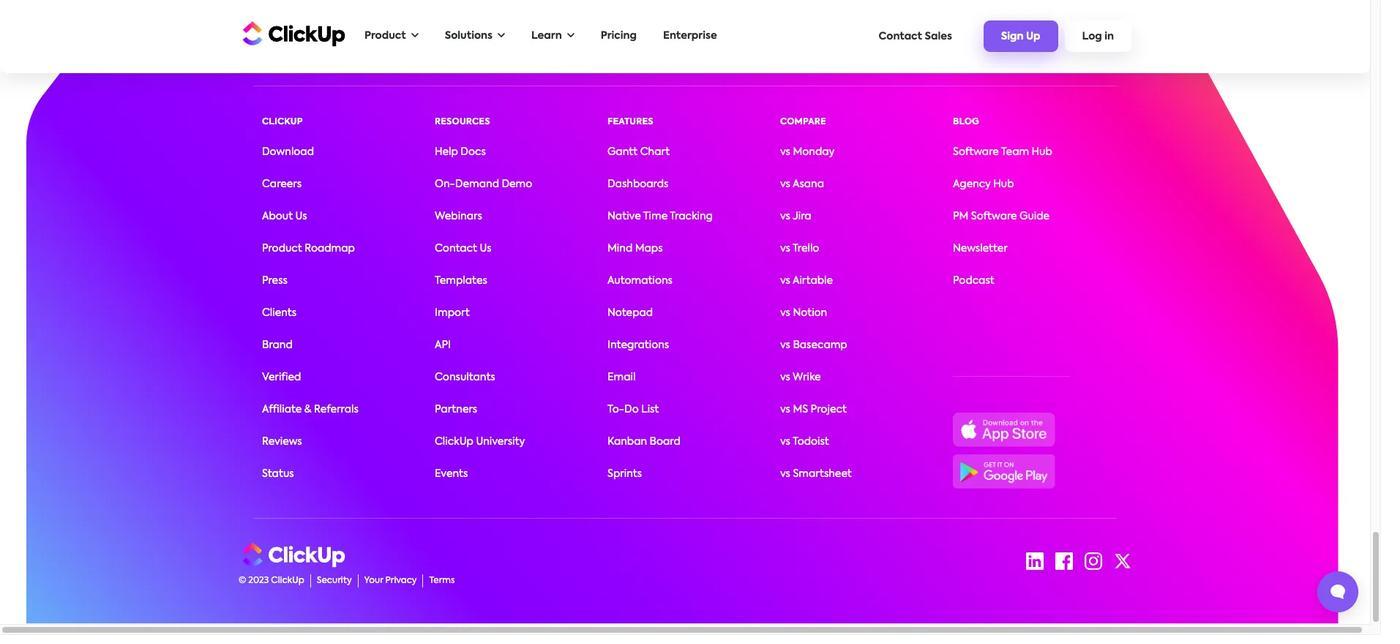 Task type: vqa. For each thing, say whether or not it's contained in the screenshot.
Dashboards button
no



Task type: locate. For each thing, give the bounding box(es) containing it.
software right pm at the right of page
[[972, 211, 1018, 221]]

about us link
[[262, 211, 307, 221]]

11 vs from the top
[[781, 469, 791, 479]]

contact us
[[435, 243, 492, 254]]

demo
[[502, 179, 533, 189]]

enterprise
[[663, 31, 717, 41]]

podcast link
[[953, 276, 995, 286]]

careers
[[262, 179, 302, 189]]

contact us link
[[435, 243, 492, 254]]

asana
[[793, 179, 825, 189]]

vs ms project link
[[781, 405, 847, 415]]

vs notion link
[[781, 308, 828, 318]]

1 vertical spatial us
[[480, 243, 492, 254]]

reviews
[[262, 437, 302, 447]]

vs smartsheet
[[781, 469, 852, 479]]

sign up button
[[984, 21, 1058, 52]]

hub right team on the right of the page
[[1032, 147, 1053, 157]]

1 horizontal spatial &
[[385, 35, 393, 47]]

of
[[942, 35, 954, 47]]

1 horizontal spatial contact
[[879, 31, 923, 41]]

0 vertical spatial clickup
[[262, 118, 303, 126]]

vs monday
[[781, 147, 835, 157]]

0 horizontal spatial us
[[296, 211, 307, 221]]

2 vs from the top
[[781, 179, 791, 189]]

vs wrike link
[[781, 372, 821, 383]]

product
[[365, 31, 406, 41], [262, 243, 302, 254]]

maps
[[635, 243, 663, 254]]

product inside popup button
[[365, 31, 406, 41]]

events link
[[435, 469, 468, 479]]

3 vs from the top
[[781, 211, 791, 221]]

project
[[811, 405, 847, 415]]

events
[[435, 469, 468, 479]]

help docs link
[[435, 147, 486, 157]]

1 vs from the top
[[781, 147, 791, 157]]

features link
[[608, 118, 654, 126]]

enterprise link
[[656, 21, 725, 51]]

vs left basecamp
[[781, 340, 791, 350]]

4 vs from the top
[[781, 243, 791, 254]]

us up templates
[[480, 243, 492, 254]]

1 vertical spatial product
[[262, 243, 302, 254]]

vs left notion
[[781, 308, 791, 318]]

vs for vs todoist
[[781, 437, 791, 447]]

consultants link
[[435, 372, 496, 383]]

©
[[239, 577, 246, 585]]

&
[[385, 35, 393, 47], [714, 35, 723, 47], [304, 405, 312, 415]]

0 vertical spatial software
[[953, 147, 999, 157]]

2 horizontal spatial &
[[714, 35, 723, 47]]

vs left the jira
[[781, 211, 791, 221]]

0 horizontal spatial &
[[304, 405, 312, 415]]

0 vertical spatial product
[[365, 31, 406, 41]]

vs for vs trello
[[781, 243, 791, 254]]

about
[[626, 35, 661, 47]]

contact inside contact sales button
[[879, 31, 923, 41]]

1 horizontal spatial us
[[480, 243, 492, 254]]

vs for vs jira
[[781, 211, 791, 221]]

& left 24-
[[385, 35, 393, 47]]

& left privacy at the top
[[714, 35, 723, 47]]

7 vs from the top
[[781, 340, 791, 350]]

kanban board link
[[608, 437, 681, 447]]

templates
[[435, 276, 488, 286]]

sprints link
[[608, 469, 642, 479]]

your privacy
[[364, 577, 417, 585]]

8 vs from the top
[[781, 372, 791, 383]]

vs trello
[[781, 243, 820, 254]]

podcast
[[953, 276, 995, 286]]

software
[[953, 147, 999, 157], [972, 211, 1018, 221]]

highest levels of uptime the last 12 months
[[857, 35, 1106, 47]]

about
[[262, 211, 293, 221]]

notepad
[[608, 308, 653, 318]]

vs left monday
[[781, 147, 791, 157]]

chart
[[640, 147, 670, 157]]

log in
[[1083, 32, 1114, 42]]

product for product roadmap
[[262, 243, 302, 254]]

us right the about
[[296, 211, 307, 221]]

0 horizontal spatial contact
[[435, 243, 477, 254]]

1 vertical spatial software
[[972, 211, 1018, 221]]

free training link
[[305, 35, 382, 47]]

vs left trello
[[781, 243, 791, 254]]

9 vs from the top
[[781, 405, 791, 415]]

vs for vs smartsheet
[[781, 469, 791, 479]]

vs left "ms"
[[781, 405, 791, 415]]

1 vertical spatial clickup
[[435, 437, 474, 447]]

blog link
[[953, 118, 980, 126]]

contact
[[879, 31, 923, 41], [435, 243, 477, 254]]

referrals
[[314, 405, 359, 415]]

clickup down partners
[[435, 437, 474, 447]]

1 vertical spatial hub
[[994, 179, 1014, 189]]

notepad link
[[608, 308, 653, 318]]

automations link
[[608, 276, 673, 286]]

newsletter link
[[953, 243, 1008, 254]]

us for contact us
[[480, 243, 492, 254]]

0 horizontal spatial product
[[262, 243, 302, 254]]

months
[[1063, 35, 1106, 47]]

& right affiliate
[[304, 405, 312, 415]]

vs left airtable
[[781, 276, 791, 286]]

partners link
[[435, 405, 478, 415]]

pricing
[[601, 31, 637, 41]]

vs for vs asana
[[781, 179, 791, 189]]

vs left asana
[[781, 179, 791, 189]]

reviews link
[[262, 437, 302, 447]]

5 vs from the top
[[781, 276, 791, 286]]

hours
[[415, 35, 447, 47]]

vs left the wrike
[[781, 372, 791, 383]]

trello
[[793, 243, 820, 254]]

1 horizontal spatial product
[[365, 31, 406, 41]]

dashboards link
[[608, 179, 669, 189]]

verified
[[262, 372, 301, 383]]

your
[[364, 577, 383, 585]]

gantt
[[608, 147, 638, 157]]

webinars link
[[435, 211, 482, 221]]

pm software guide
[[953, 211, 1050, 221]]

1 horizontal spatial hub
[[1032, 147, 1053, 157]]

clickup university
[[435, 437, 525, 447]]

clickup up download
[[262, 118, 303, 126]]

6 vs from the top
[[781, 308, 791, 318]]

software down blog
[[953, 147, 999, 157]]

download link
[[262, 147, 314, 157]]

1 vertical spatial contact
[[435, 243, 477, 254]]

status link
[[262, 469, 294, 479]]

10 vs from the top
[[781, 437, 791, 447]]

agency hub
[[953, 179, 1014, 189]]

clickup right 2023
[[271, 577, 304, 585]]

notion
[[793, 308, 828, 318]]

vs left todoist on the right bottom of page
[[781, 437, 791, 447]]

follow clickup on facebook image
[[1056, 552, 1073, 570]]

0 vertical spatial us
[[296, 211, 307, 221]]

vs for vs basecamp
[[781, 340, 791, 350]]

log
[[1083, 32, 1103, 42]]

vs left smartsheet
[[781, 469, 791, 479]]

hub right agency
[[994, 179, 1014, 189]]

security link
[[310, 574, 352, 588]]

demand
[[455, 179, 499, 189]]

apple app store image
[[953, 413, 1056, 447]]

0 vertical spatial contact
[[879, 31, 923, 41]]

product for product
[[365, 31, 406, 41]]

clickup university link
[[435, 437, 525, 447]]

icon of a shield image
[[542, 23, 574, 60]]

us for about us
[[296, 211, 307, 221]]

clickup image
[[239, 19, 346, 47]]

mind maps
[[608, 243, 663, 254]]

native time tracking
[[608, 211, 713, 221]]



Task type: describe. For each thing, give the bounding box(es) containing it.
solutions
[[445, 31, 493, 41]]

vs for vs airtable
[[781, 276, 791, 286]]

on-
[[435, 179, 455, 189]]

follow clickup on twitter image
[[1114, 552, 1132, 570]]

© 2023 clickup
[[239, 577, 304, 585]]

follow clickup on instagram image
[[1085, 552, 1103, 570]]

12
[[1049, 35, 1060, 47]]

software team hub link
[[953, 147, 1053, 157]]

serious
[[582, 35, 623, 47]]

pricing link
[[594, 21, 644, 51]]

vs basecamp link
[[781, 340, 848, 350]]

vs jira link
[[781, 211, 812, 221]]

0 horizontal spatial hub
[[994, 179, 1014, 189]]

product roadmap
[[262, 243, 355, 254]]

docs
[[461, 147, 486, 157]]

native time tracking link
[[608, 211, 713, 221]]

features
[[608, 118, 654, 126]]

vs airtable link
[[781, 276, 833, 286]]

compare link
[[781, 118, 827, 126]]

sprints
[[608, 469, 642, 479]]

about us
[[262, 211, 307, 221]]

vs for vs wrike
[[781, 372, 791, 383]]

time
[[643, 211, 668, 221]]

follow clickup on linkedin image
[[1027, 552, 1044, 570]]

resources
[[435, 118, 490, 126]]

university
[[476, 437, 525, 447]]

levels
[[906, 35, 939, 47]]

in
[[1105, 32, 1114, 42]]

vs for vs ms project
[[781, 405, 791, 415]]

highest
[[857, 35, 903, 47]]

the
[[1003, 35, 1022, 47]]

affiliate & referrals
[[262, 405, 359, 415]]

highest levels of uptime link
[[857, 35, 1000, 47]]

consultants
[[435, 372, 496, 383]]

uptime
[[957, 35, 1000, 47]]

learn
[[532, 31, 562, 41]]

smartsheet
[[793, 469, 852, 479]]

solutions button
[[438, 21, 513, 51]]

partners
[[435, 405, 478, 415]]

2 vertical spatial clickup
[[271, 577, 304, 585]]

up
[[1027, 32, 1041, 42]]

privacy
[[385, 577, 417, 585]]

brand link
[[262, 340, 293, 350]]

basecamp
[[793, 340, 848, 350]]

tracking
[[670, 211, 713, 221]]

clickup for clickup
[[262, 118, 303, 126]]

vs ms project
[[781, 405, 847, 415]]

product button
[[357, 21, 426, 51]]

gantt chart link
[[608, 147, 670, 157]]

webinars
[[435, 211, 482, 221]]

mind maps link
[[608, 243, 663, 254]]

kanban
[[608, 437, 647, 447]]

board
[[650, 437, 681, 447]]

native
[[608, 211, 641, 221]]

dashboards
[[608, 179, 669, 189]]

kanban board
[[608, 437, 681, 447]]

vs airtable
[[781, 276, 833, 286]]

help
[[435, 147, 458, 157]]

vs todoist link
[[781, 437, 829, 447]]

clients
[[262, 308, 297, 318]]

0 vertical spatial hub
[[1032, 147, 1053, 157]]

free
[[305, 35, 332, 47]]

vs todoist
[[781, 437, 829, 447]]

contact for contact us
[[435, 243, 477, 254]]

email link
[[608, 372, 636, 383]]

google play store image
[[953, 454, 1056, 489]]

contact sales
[[879, 31, 953, 41]]

privacy
[[726, 35, 770, 47]]

api link
[[435, 340, 451, 350]]

integrations
[[608, 340, 669, 350]]

roadmap
[[305, 243, 355, 254]]

download
[[262, 147, 314, 157]]

airtable
[[793, 276, 833, 286]]

training
[[334, 35, 382, 47]]

icon of life preserver ring image
[[264, 25, 298, 58]]

press
[[262, 276, 288, 286]]

careers link
[[262, 179, 302, 189]]

to-do list
[[608, 405, 659, 415]]

import
[[435, 308, 470, 318]]

your privacy link
[[358, 574, 417, 588]]

clickup for clickup university
[[435, 437, 474, 447]]

sales
[[925, 31, 953, 41]]

contact for contact sales
[[879, 31, 923, 41]]

pm
[[953, 211, 969, 221]]

team
[[1002, 147, 1030, 157]]

2023
[[248, 577, 269, 585]]

press link
[[262, 276, 288, 286]]

log in link
[[1065, 21, 1132, 52]]

vs for vs notion
[[781, 308, 791, 318]]

automations
[[608, 276, 673, 286]]

newsletter
[[953, 243, 1008, 254]]

terms
[[429, 577, 455, 585]]

vs for vs monday
[[781, 147, 791, 157]]

vs wrike
[[781, 372, 821, 383]]

product roadmap link
[[262, 243, 355, 254]]



